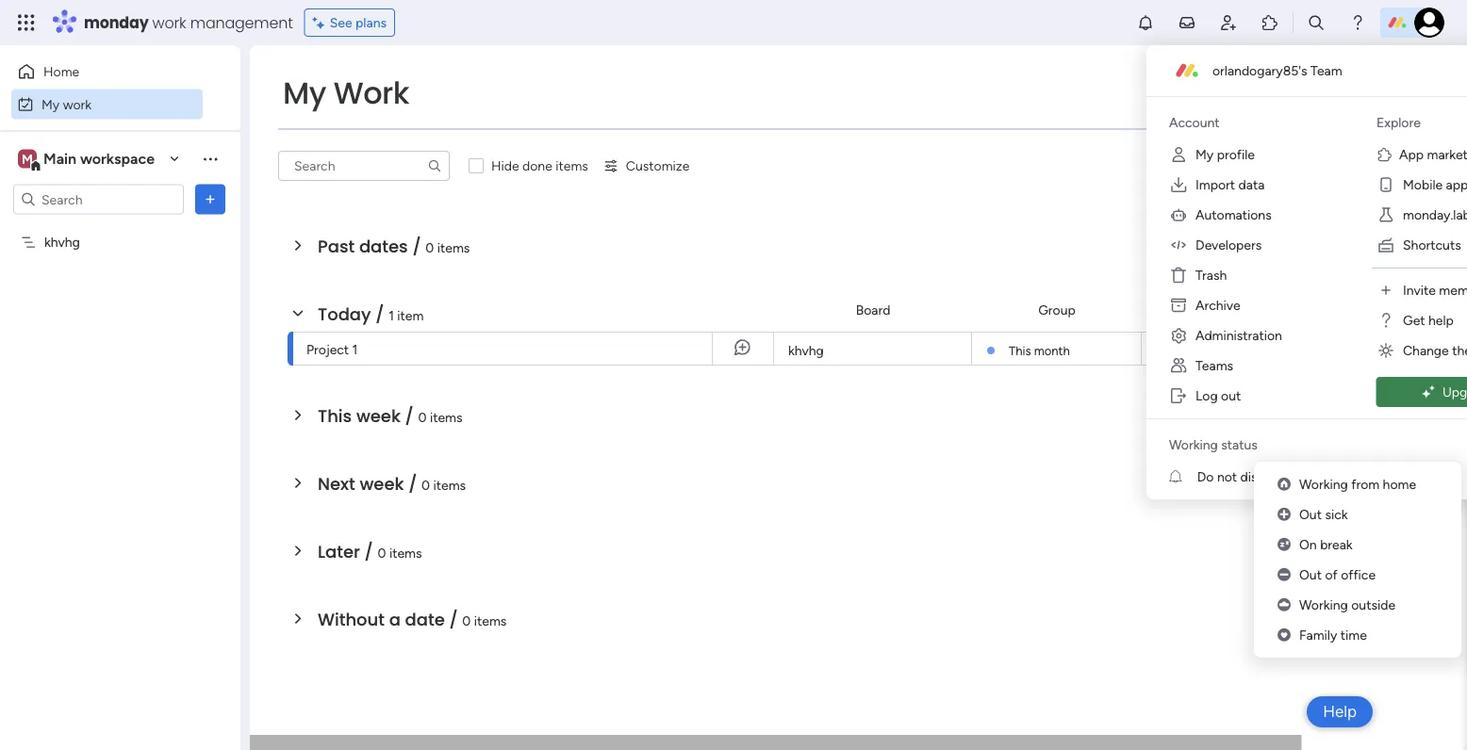 Task type: describe. For each thing, give the bounding box(es) containing it.
khvhg link
[[786, 333, 960, 367]]

Filter dashboard by text search field
[[278, 151, 450, 181]]

dates
[[359, 234, 408, 258]]

later
[[318, 540, 360, 564]]

the
[[1453, 343, 1468, 359]]

working for working from home
[[1300, 477, 1348, 493]]

select product image
[[17, 13, 36, 32]]

log
[[1196, 388, 1218, 404]]

hide done items
[[491, 158, 588, 174]]

app
[[1400, 147, 1424, 163]]

account
[[1169, 114, 1220, 130]]

week for this
[[356, 404, 401, 428]]

working status sick image
[[1278, 507, 1291, 523]]

items right done
[[556, 158, 588, 174]]

/ down this week / 0 items
[[409, 472, 417, 496]]

working for working outside
[[1300, 597, 1348, 614]]

options image
[[201, 190, 220, 209]]

working outside
[[1300, 597, 1396, 614]]

/ right "later"
[[365, 540, 373, 564]]

disturb
[[1241, 469, 1282, 485]]

nov
[[1286, 340, 1309, 355]]

group
[[1039, 302, 1076, 318]]

administration
[[1196, 328, 1283, 344]]

0 for this week /
[[418, 409, 427, 425]]

working status family image
[[1278, 628, 1291, 644]]

/ right dates
[[413, 234, 421, 258]]

home
[[1383, 477, 1417, 493]]

invite members image
[[1219, 13, 1238, 32]]

automations image
[[1169, 206, 1188, 224]]

home
[[43, 64, 79, 80]]

out for out sick
[[1300, 507, 1322, 523]]

monday.labs image
[[1377, 206, 1396, 224]]

market
[[1427, 147, 1468, 163]]

profile
[[1217, 147, 1255, 163]]

management
[[190, 12, 293, 33]]

orlandogary85's team
[[1213, 63, 1343, 79]]

1 inside today / 1 item
[[389, 307, 394, 323]]

customize button
[[596, 151, 697, 181]]

my profile image
[[1169, 145, 1188, 164]]

items inside the next week / 0 items
[[433, 477, 466, 493]]

not
[[1217, 469, 1237, 485]]

past dates / 0 items
[[318, 234, 470, 258]]

status
[[1222, 437, 1258, 453]]

break
[[1320, 537, 1353, 553]]

without
[[318, 608, 385, 632]]

of
[[1325, 567, 1338, 583]]

monday.lab
[[1403, 207, 1468, 223]]

status
[[1434, 302, 1468, 318]]

working o
[[1414, 342, 1468, 358]]

do not disturb
[[1197, 469, 1282, 485]]

upgrade stars new image
[[1422, 386, 1435, 399]]

plans
[[356, 15, 387, 31]]

my profile
[[1196, 147, 1255, 163]]

change the
[[1403, 343, 1468, 359]]

working status
[[1169, 437, 1258, 453]]

mobile app
[[1403, 177, 1468, 193]]

main workspace
[[43, 150, 155, 168]]

notifications image
[[1136, 13, 1155, 32]]

without a date / 0 items
[[318, 608, 507, 632]]

workspace
[[80, 150, 155, 168]]

app market
[[1400, 147, 1468, 163]]

/ right date
[[449, 608, 458, 632]]

shortcuts image
[[1377, 236, 1396, 255]]

0 for past dates /
[[426, 240, 434, 256]]

change theme image
[[1377, 341, 1396, 360]]

family time
[[1300, 628, 1367, 644]]

am
[[1367, 340, 1385, 355]]

see plans
[[330, 15, 387, 31]]

workspace options image
[[201, 149, 220, 168]]

0 inside later / 0 items
[[378, 545, 386, 561]]

past
[[318, 234, 355, 258]]

next week / 0 items
[[318, 472, 466, 496]]

out
[[1221, 388, 1241, 404]]

my work
[[283, 72, 409, 114]]

time
[[1341, 628, 1367, 644]]

on break
[[1300, 537, 1353, 553]]

items inside this week / 0 items
[[430, 409, 463, 425]]

today / 1 item
[[318, 302, 424, 326]]

change
[[1403, 343, 1449, 359]]

month
[[1034, 343, 1070, 358]]

search image
[[427, 158, 442, 174]]

0 inside without a date / 0 items
[[462, 613, 471, 629]]

out sick
[[1300, 507, 1348, 523]]

hide
[[491, 158, 519, 174]]

my for my work
[[283, 72, 326, 114]]

teams image
[[1169, 357, 1188, 375]]



Task type: vqa. For each thing, say whether or not it's contained in the screenshot.
My profile icon
yes



Task type: locate. For each thing, give the bounding box(es) containing it.
administration image
[[1169, 326, 1188, 345]]

option
[[0, 225, 240, 229]]

monday work management
[[84, 12, 293, 33]]

automations
[[1196, 207, 1272, 223]]

working left o
[[1414, 342, 1463, 358]]

done
[[523, 158, 553, 174]]

1 vertical spatial work
[[63, 96, 92, 112]]

work
[[334, 72, 409, 114]]

do
[[1197, 469, 1214, 485]]

off
[[1383, 469, 1403, 485]]

week for next
[[360, 472, 404, 496]]

my for my profile
[[1196, 147, 1214, 163]]

work for monday
[[152, 12, 186, 33]]

1 horizontal spatial khvhg
[[788, 343, 824, 359]]

0 vertical spatial this
[[1009, 343, 1031, 358]]

archive image
[[1169, 296, 1188, 315]]

1 horizontal spatial 1
[[389, 307, 394, 323]]

0 vertical spatial work
[[152, 12, 186, 33]]

archive
[[1196, 298, 1241, 314]]

items inside without a date / 0 items
[[474, 613, 507, 629]]

khvhg inside "link"
[[788, 343, 824, 359]]

trash
[[1196, 267, 1227, 283]]

administration link
[[1154, 321, 1347, 351]]

nov 15, 09:00 am
[[1286, 340, 1385, 355]]

items inside later / 0 items
[[389, 545, 422, 561]]

developers image
[[1169, 236, 1188, 255]]

this week / 0 items
[[318, 404, 463, 428]]

my inside button
[[41, 96, 60, 112]]

0 inside this week / 0 items
[[418, 409, 427, 425]]

1 left item
[[389, 307, 394, 323]]

upg button
[[1376, 377, 1468, 407]]

o
[[1466, 342, 1468, 358]]

1 vertical spatial out
[[1300, 567, 1322, 583]]

working up out sick at the right bottom
[[1300, 477, 1348, 493]]

items right date
[[474, 613, 507, 629]]

my for my work
[[41, 96, 60, 112]]

on left from
[[1324, 469, 1341, 485]]

working status on break image
[[1278, 537, 1291, 553]]

0 vertical spatial on
[[1324, 469, 1341, 485]]

0 vertical spatial 1
[[389, 307, 394, 323]]

2 out from the top
[[1300, 567, 1322, 583]]

on
[[1324, 469, 1341, 485], [1300, 537, 1317, 553]]

trash image
[[1169, 266, 1188, 285]]

my
[[283, 72, 326, 114], [41, 96, 60, 112], [1196, 147, 1214, 163]]

0 vertical spatial out
[[1300, 507, 1322, 523]]

v2 surfce notifications image
[[1169, 467, 1197, 487]]

work right monday
[[152, 12, 186, 33]]

1 vertical spatial on
[[1300, 537, 1317, 553]]

on for on break
[[1300, 537, 1317, 553]]

orlandogary85's
[[1213, 63, 1308, 79]]

this left the month
[[1009, 343, 1031, 358]]

week
[[356, 404, 401, 428], [360, 472, 404, 496]]

my profile link
[[1154, 140, 1347, 170]]

help
[[1323, 703, 1357, 722]]

invite
[[1403, 282, 1436, 298]]

later / 0 items
[[318, 540, 422, 564]]

09:00
[[1330, 340, 1364, 355]]

/
[[413, 234, 421, 258], [376, 302, 384, 326], [405, 404, 414, 428], [409, 472, 417, 496], [365, 540, 373, 564], [449, 608, 458, 632]]

this month
[[1009, 343, 1070, 358]]

today
[[318, 302, 371, 326]]

None search field
[[278, 151, 450, 181]]

items up the next week / 0 items
[[430, 409, 463, 425]]

0 vertical spatial week
[[356, 404, 401, 428]]

1 right the project
[[352, 341, 358, 357]]

0 horizontal spatial my
[[41, 96, 60, 112]]

khvhg inside list box
[[44, 234, 80, 250]]

Search in workspace field
[[40, 189, 158, 210]]

0 inside the past dates / 0 items
[[426, 240, 434, 256]]

inbox image
[[1178, 13, 1197, 32]]

1 horizontal spatial on
[[1324, 469, 1341, 485]]

0 up the next week / 0 items
[[418, 409, 427, 425]]

0 horizontal spatial work
[[63, 96, 92, 112]]

item
[[397, 307, 424, 323]]

0 horizontal spatial khvhg
[[44, 234, 80, 250]]

1 out from the top
[[1300, 507, 1322, 523]]

week right next
[[360, 472, 404, 496]]

out of office
[[1300, 567, 1376, 583]]

0 down this week / 0 items
[[422, 477, 430, 493]]

get
[[1403, 313, 1426, 329]]

help image
[[1349, 13, 1368, 32]]

log out image
[[1169, 387, 1188, 406]]

my left "work"
[[283, 72, 326, 114]]

see
[[330, 15, 352, 31]]

invite members image
[[1377, 281, 1396, 300]]

import data
[[1196, 177, 1265, 193]]

working status outside image
[[1278, 597, 1291, 614]]

developers
[[1196, 237, 1262, 253]]

project
[[307, 341, 349, 357]]

2 horizontal spatial my
[[1196, 147, 1214, 163]]

project 1
[[307, 341, 358, 357]]

main
[[43, 150, 76, 168]]

search everything image
[[1307, 13, 1326, 32]]

khvhg list box
[[0, 223, 240, 513]]

1 horizontal spatial this
[[1009, 343, 1031, 358]]

invite mem
[[1403, 282, 1468, 298]]

0 horizontal spatial 1
[[352, 341, 358, 357]]

m
[[22, 151, 33, 167]]

items right "later"
[[389, 545, 422, 561]]

upg
[[1443, 384, 1468, 400]]

/ up the next week / 0 items
[[405, 404, 414, 428]]

explore
[[1377, 114, 1421, 130]]

1 vertical spatial 1
[[352, 341, 358, 357]]

help button
[[1307, 697, 1373, 728]]

my work
[[41, 96, 92, 112]]

family
[[1300, 628, 1338, 644]]

shortcuts
[[1403, 237, 1462, 253]]

week up the next week / 0 items
[[356, 404, 401, 428]]

app
[[1446, 177, 1468, 193]]

1 vertical spatial this
[[318, 404, 352, 428]]

see plans button
[[304, 8, 395, 37]]

team
[[1311, 63, 1343, 79]]

on right working status on break icon at the bottom right
[[1300, 537, 1317, 553]]

mobile app image
[[1377, 175, 1396, 194]]

out for out of office
[[1300, 567, 1322, 583]]

board
[[856, 302, 891, 318]]

date
[[405, 608, 445, 632]]

home button
[[11, 57, 203, 87]]

working status ooo image
[[1278, 567, 1291, 583]]

0 inside the next week / 0 items
[[422, 477, 430, 493]]

outside
[[1352, 597, 1396, 614]]

work for my
[[63, 96, 92, 112]]

sick
[[1325, 507, 1348, 523]]

1 vertical spatial week
[[360, 472, 404, 496]]

monday
[[84, 12, 149, 33]]

items right dates
[[437, 240, 470, 256]]

1 vertical spatial khvhg
[[788, 343, 824, 359]]

apps image
[[1261, 13, 1280, 32]]

0 for next week /
[[422, 477, 430, 493]]

my work button
[[11, 89, 203, 119]]

my right my profile image
[[1196, 147, 1214, 163]]

0 horizontal spatial on
[[1300, 537, 1317, 553]]

this down "project 1"
[[318, 404, 352, 428]]

mobile
[[1403, 177, 1443, 193]]

this for week
[[318, 404, 352, 428]]

a
[[389, 608, 401, 632]]

import data image
[[1169, 175, 1188, 194]]

0 horizontal spatial this
[[318, 404, 352, 428]]

work down home
[[63, 96, 92, 112]]

out left of
[[1300, 567, 1322, 583]]

work inside button
[[63, 96, 92, 112]]

gary orlando image
[[1415, 8, 1445, 38]]

0 right "later"
[[378, 545, 386, 561]]

1 horizontal spatial work
[[152, 12, 186, 33]]

trash link
[[1154, 260, 1347, 290]]

next
[[318, 472, 355, 496]]

office
[[1341, 567, 1376, 583]]

my down home
[[41, 96, 60, 112]]

working up family
[[1300, 597, 1348, 614]]

on for on
[[1324, 469, 1341, 485]]

0 right dates
[[426, 240, 434, 256]]

teams link
[[1154, 351, 1347, 381]]

import data link
[[1154, 170, 1347, 200]]

0 right date
[[462, 613, 471, 629]]

mem
[[1440, 282, 1468, 298]]

1 horizontal spatial my
[[283, 72, 326, 114]]

customize
[[626, 158, 690, 174]]

working up 'v2 surfce notifications' icon
[[1169, 437, 1218, 453]]

this
[[1009, 343, 1031, 358], [318, 404, 352, 428]]

workspace selection element
[[18, 148, 158, 172]]

help
[[1429, 313, 1454, 329]]

0 vertical spatial khvhg
[[44, 234, 80, 250]]

items
[[556, 158, 588, 174], [437, 240, 470, 256], [430, 409, 463, 425], [433, 477, 466, 493], [389, 545, 422, 561], [474, 613, 507, 629]]

teams
[[1196, 358, 1234, 374]]

get help image
[[1377, 311, 1396, 330]]

15,
[[1312, 340, 1327, 355]]

v2 overdue deadline image
[[1262, 340, 1277, 358]]

items down this week / 0 items
[[433, 477, 466, 493]]

/ left item
[[376, 302, 384, 326]]

log out
[[1196, 388, 1241, 404]]

items inside the past dates / 0 items
[[437, 240, 470, 256]]

working status wfh image
[[1278, 477, 1291, 493]]

work
[[152, 12, 186, 33], [63, 96, 92, 112]]

working for working status
[[1169, 437, 1218, 453]]

workspace image
[[18, 149, 37, 169]]

working for working o
[[1414, 342, 1463, 358]]

people
[[1179, 302, 1219, 318]]

this for month
[[1009, 343, 1031, 358]]

out left sick
[[1300, 507, 1322, 523]]

out
[[1300, 507, 1322, 523], [1300, 567, 1322, 583]]



